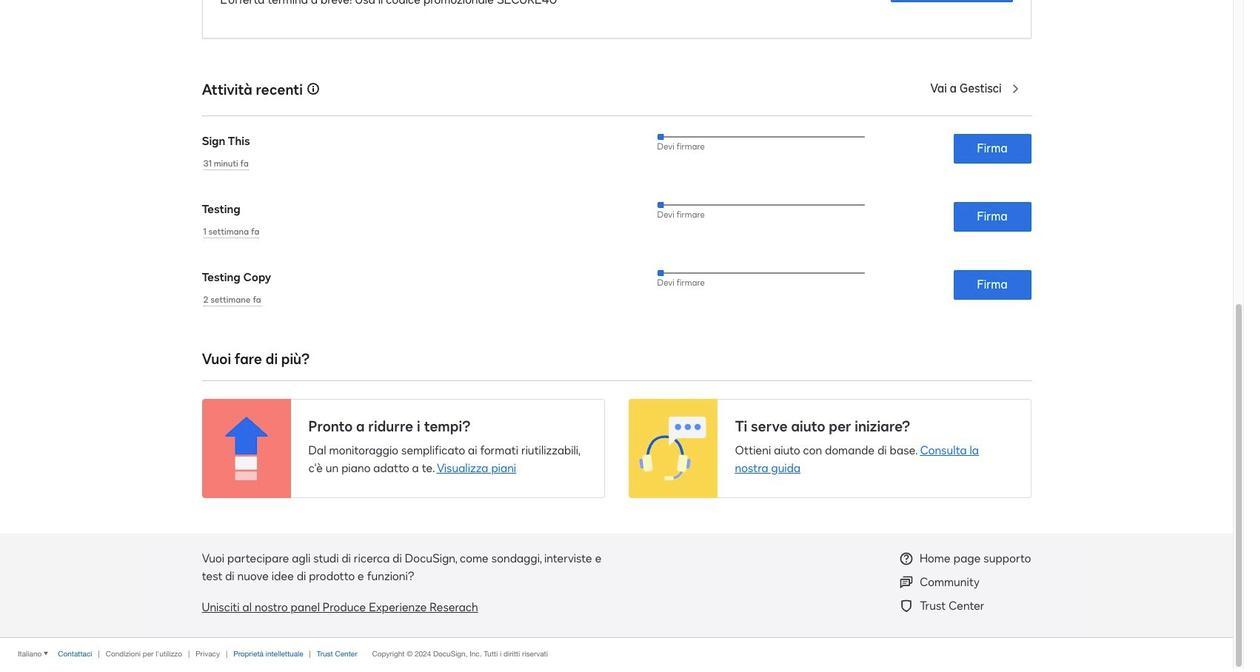 Task type: describe. For each thing, give the bounding box(es) containing it.
altre info region
[[0, 534, 1233, 669]]

1 region from the left
[[202, 399, 605, 498]]



Task type: vqa. For each thing, say whether or not it's contained in the screenshot.
Altre info 'region'
yes



Task type: locate. For each thing, give the bounding box(es) containing it.
region
[[202, 399, 605, 498], [628, 399, 1031, 498]]

0 horizontal spatial region
[[202, 399, 605, 498]]

1 horizontal spatial region
[[628, 399, 1031, 498]]

2 region from the left
[[628, 399, 1031, 498]]



